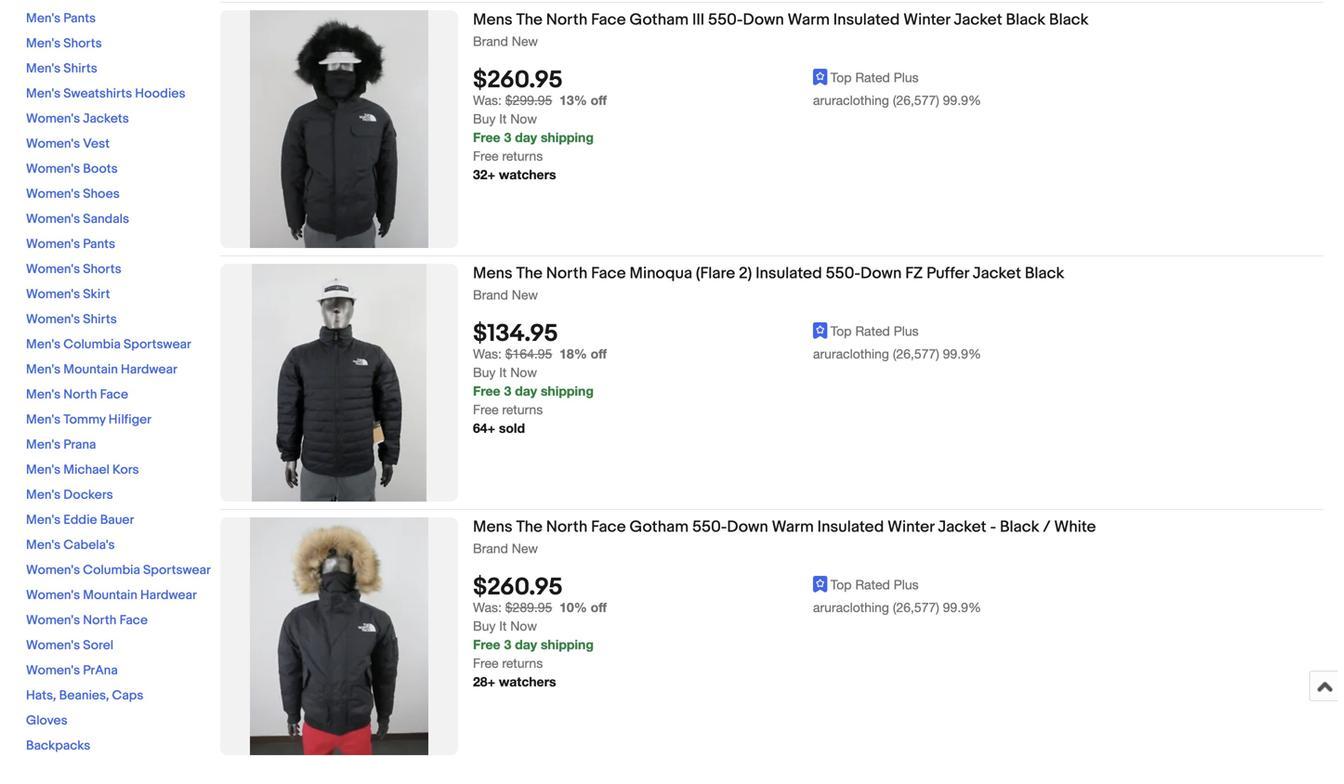 Task type: describe. For each thing, give the bounding box(es) containing it.
men's columbia sportswear link
[[26, 337, 191, 353]]

men's sweatshirts hoodies link
[[26, 86, 185, 102]]

the for mens the north face minoqua (flare 2) insulated 550-down fz puffer jacket black
[[516, 264, 543, 283]]

shipping for mens the north face gotham iii 550-down warm insulated winter jacket black black
[[541, 130, 594, 145]]

the for mens the north face gotham 550-down warm insulated winter jacket - black / white
[[516, 518, 543, 537]]

7 men's from the top
[[26, 387, 61, 403]]

1 vertical spatial pants
[[83, 237, 115, 252]]

32+
[[473, 167, 495, 182]]

bauer
[[100, 513, 134, 528]]

shipping for mens the north face minoqua (flare 2) insulated 550-down fz puffer jacket black
[[541, 384, 594, 399]]

skirt
[[83, 287, 110, 303]]

black inside mens the north face minoqua (flare 2) insulated 550-down fz puffer jacket black brand new
[[1025, 264, 1065, 283]]

9 men's from the top
[[26, 437, 61, 453]]

women's boots link
[[26, 161, 118, 177]]

new inside mens the north face gotham 550-down warm insulated winter jacket - black / white brand new
[[512, 541, 538, 556]]

10 men's from the top
[[26, 462, 61, 478]]

0 vertical spatial pants
[[63, 11, 96, 26]]

mens the north face minoqua (flare 2) insulated 550-down fz puffer jacket black link
[[473, 264, 1323, 287]]

3 for mens the north face gotham 550-down warm insulated winter jacket - black / white
[[504, 637, 511, 653]]

minoqua
[[630, 264, 692, 283]]

jacket inside mens the north face gotham iii 550-down warm insulated winter jacket black black brand new
[[954, 10, 1003, 30]]

men's tommy hilfiger link
[[26, 412, 151, 428]]

women's skirt link
[[26, 287, 110, 303]]

men's prana link
[[26, 437, 96, 453]]

top rated plus image for insulated
[[813, 576, 828, 593]]

$289.95
[[505, 600, 552, 615]]

women's jackets link
[[26, 111, 129, 127]]

down inside mens the north face gotham 550-down warm insulated winter jacket - black / white brand new
[[727, 518, 768, 537]]

11 women's from the top
[[26, 588, 80, 604]]

insulated inside mens the north face minoqua (flare 2) insulated 550-down fz puffer jacket black brand new
[[756, 264, 822, 283]]

white
[[1054, 518, 1096, 537]]

men's pants link
[[26, 11, 96, 26]]

plus for insulated
[[894, 70, 919, 85]]

north for mens the north face gotham 550-down warm insulated winter jacket - black / white
[[546, 518, 588, 537]]

down inside mens the north face gotham iii 550-down warm insulated winter jacket black black brand new
[[743, 10, 784, 30]]

550- inside mens the north face gotham iii 550-down warm insulated winter jacket black black brand new
[[708, 10, 743, 30]]

1 vertical spatial shorts
[[83, 262, 121, 277]]

mens the north face minoqua (flare 2) insulated 550-down fz puffer jacket black heading
[[473, 264, 1065, 283]]

12 men's from the top
[[26, 513, 61, 528]]

women's shoes link
[[26, 186, 120, 202]]

winter inside mens the north face gotham 550-down warm insulated winter jacket - black / white brand new
[[888, 518, 934, 537]]

6 men's from the top
[[26, 362, 61, 378]]

aruraclothing for 550-
[[813, 346, 889, 362]]

day for mens the north face minoqua (flare 2) insulated 550-down fz puffer jacket black
[[515, 384, 537, 399]]

2 men's from the top
[[26, 36, 61, 52]]

new for $134.95
[[512, 287, 538, 303]]

the for mens the north face gotham iii 550-down warm insulated winter jacket black black
[[516, 10, 543, 30]]

10 women's from the top
[[26, 563, 80, 579]]

puffer
[[927, 264, 969, 283]]

mens the north face gotham 550-down warm insulated winter jacket - black / white link
[[473, 518, 1323, 540]]

face for mens the north face gotham iii 550-down warm insulated winter jacket black black
[[591, 10, 626, 30]]

99.9% for jacket
[[943, 93, 981, 108]]

returns for mens the north face minoqua (flare 2) insulated 550-down fz puffer jacket black
[[502, 402, 543, 417]]

0 vertical spatial columbia
[[63, 337, 121, 353]]

$299.95
[[505, 93, 552, 108]]

0 vertical spatial shorts
[[63, 36, 102, 52]]

top for 550-
[[831, 324, 852, 339]]

women's sandals link
[[26, 211, 129, 227]]

north up 'sorel'
[[83, 613, 117, 629]]

550- inside mens the north face gotham 550-down warm insulated winter jacket - black / white brand new
[[692, 518, 727, 537]]

mens for mens the north face minoqua (flare 2) insulated 550-down fz puffer jacket black
[[473, 264, 513, 283]]

was: for mens the north face gotham 550-down warm insulated winter jacket - black / white
[[473, 600, 502, 615]]

face for mens the north face minoqua (flare 2) insulated 550-down fz puffer jacket black
[[591, 264, 626, 283]]

top for warm
[[831, 70, 852, 85]]

11 men's from the top
[[26, 487, 61, 503]]

returns for mens the north face gotham 550-down warm insulated winter jacket - black / white
[[502, 656, 543, 671]]

2 women's from the top
[[26, 136, 80, 152]]

2)
[[739, 264, 752, 283]]

mens the north face gotham iii 550-down warm insulated winter jacket black black brand new
[[473, 10, 1089, 49]]

now for mens the north face gotham iii 550-down warm insulated winter jacket black black
[[510, 111, 537, 127]]

(26,577) for jacket
[[893, 600, 940, 615]]

men's shorts link
[[26, 36, 102, 52]]

plus for down
[[894, 324, 919, 339]]

caps
[[112, 688, 144, 704]]

men's cabela's link
[[26, 538, 115, 553]]

off for 550-
[[591, 600, 607, 615]]

sorel
[[83, 638, 114, 654]]

michael
[[63, 462, 110, 478]]

3 free from the top
[[473, 384, 501, 399]]

women's mountain hardwear link
[[26, 588, 197, 604]]

mens the north face minoqua (flare 2) insulated 550-down fz puffer jacket black brand new
[[473, 264, 1065, 303]]

shipping for mens the north face gotham 550-down warm insulated winter jacket - black / white
[[541, 637, 594, 653]]

mens the north face minoqua (flare 2) insulated 550-down fz puffer jacket black image
[[252, 264, 426, 502]]

was: $164.95 18% off
[[473, 346, 607, 362]]

99.9% for -
[[943, 600, 981, 615]]

women's columbia sportswear link
[[26, 563, 211, 579]]

1 vertical spatial hardwear
[[140, 588, 197, 604]]

aruraclothing (26,577) 99.9% buy it now free 3 day shipping free returns 32+ watchers
[[473, 93, 981, 182]]

women's north face link
[[26, 613, 148, 629]]

shoes
[[83, 186, 120, 202]]

0 vertical spatial shirts
[[63, 61, 97, 77]]

now for mens the north face gotham 550-down warm insulated winter jacket - black / white
[[510, 619, 537, 634]]

buy for mens the north face minoqua (flare 2) insulated 550-down fz puffer jacket black
[[473, 365, 496, 380]]

5 women's from the top
[[26, 211, 80, 227]]

backpacks link
[[26, 738, 90, 754]]

(flare
[[696, 264, 735, 283]]

aruraclothing for warm
[[813, 93, 889, 108]]

fz
[[905, 264, 923, 283]]

aruraclothing (26,577) 99.9% buy it now free 3 day shipping free returns 64+ sold
[[473, 346, 981, 436]]

1 free from the top
[[473, 130, 501, 145]]

(26,577) for fz
[[893, 346, 940, 362]]

gotham for iii
[[630, 10, 689, 30]]

beanies,
[[59, 688, 109, 704]]

1 women's from the top
[[26, 111, 80, 127]]

men's pants men's shorts men's shirts men's sweatshirts hoodies women's jackets women's vest women's boots women's shoes women's sandals women's pants women's shorts women's skirt women's shirts men's columbia sportswear men's mountain hardwear men's north face men's tommy hilfiger men's prana men's michael kors men's dockers men's eddie bauer men's cabela's women's columbia sportswear women's mountain hardwear women's north face women's sorel women's prana hats, beanies, caps gloves backpacks
[[26, 11, 211, 754]]

men's dockers link
[[26, 487, 113, 503]]

down inside mens the north face minoqua (flare 2) insulated 550-down fz puffer jacket black brand new
[[861, 264, 902, 283]]

10%
[[560, 600, 587, 615]]

13%
[[560, 93, 587, 108]]

1 vertical spatial shirts
[[83, 312, 117, 328]]

women's sorel link
[[26, 638, 114, 654]]

kors
[[112, 462, 139, 478]]

watchers for mens the north face gotham iii 550-down warm insulated winter jacket black black
[[499, 167, 556, 182]]

men's north face link
[[26, 387, 128, 403]]

women's shirts link
[[26, 312, 117, 328]]

9 women's from the top
[[26, 312, 80, 328]]

was: for mens the north face gotham iii 550-down warm insulated winter jacket black black
[[473, 93, 502, 108]]

warm inside mens the north face gotham iii 550-down warm insulated winter jacket black black brand new
[[788, 10, 830, 30]]

off for iii
[[591, 93, 607, 108]]

(26,577) for winter
[[893, 93, 940, 108]]



Task type: locate. For each thing, give the bounding box(es) containing it.
gotham inside mens the north face gotham 550-down warm insulated winter jacket - black / white brand new
[[630, 518, 689, 537]]

shorts
[[63, 36, 102, 52], [83, 262, 121, 277]]

hardwear down women's columbia sportswear link
[[140, 588, 197, 604]]

2 top rated plus from the top
[[831, 324, 919, 339]]

1 top rated plus from the top
[[831, 70, 919, 85]]

aruraclothing inside aruraclothing (26,577) 99.9% buy it now free 3 day shipping free returns 28+ watchers
[[813, 600, 889, 615]]

5 free from the top
[[473, 637, 501, 653]]

warm inside mens the north face gotham 550-down warm insulated winter jacket - black / white brand new
[[772, 518, 814, 537]]

aruraclothing (26,577) 99.9% buy it now free 3 day shipping free returns 28+ watchers
[[473, 600, 981, 690]]

sportswear
[[124, 337, 191, 353], [143, 563, 211, 579]]

3 (26,577) from the top
[[893, 600, 940, 615]]

1 3 from the top
[[504, 130, 511, 145]]

columbia
[[63, 337, 121, 353], [83, 563, 140, 579]]

0 vertical spatial plus
[[894, 70, 919, 85]]

women's down women's skirt link
[[26, 312, 80, 328]]

2 vertical spatial jacket
[[938, 518, 987, 537]]

men's up the men's prana "link"
[[26, 412, 61, 428]]

1 vertical spatial columbia
[[83, 563, 140, 579]]

2 now from the top
[[510, 365, 537, 380]]

2 vertical spatial new
[[512, 541, 538, 556]]

shipping inside aruraclothing (26,577) 99.9% buy it now free 3 day shipping free returns 64+ sold
[[541, 384, 594, 399]]

day inside aruraclothing (26,577) 99.9% buy it now free 3 day shipping free returns 64+ sold
[[515, 384, 537, 399]]

jacket inside mens the north face gotham 550-down warm insulated winter jacket - black / white brand new
[[938, 518, 987, 537]]

it for mens the north face gotham 550-down warm insulated winter jacket - black / white
[[499, 619, 507, 634]]

insulated
[[833, 10, 900, 30], [756, 264, 822, 283], [818, 518, 884, 537]]

rated for insulated
[[855, 70, 890, 85]]

3 now from the top
[[510, 619, 537, 634]]

hardwear down men's columbia sportswear link
[[121, 362, 177, 378]]

2 shipping from the top
[[541, 384, 594, 399]]

0 vertical spatial the
[[516, 10, 543, 30]]

3 top from the top
[[831, 577, 852, 593]]

mens for mens the north face gotham 550-down warm insulated winter jacket - black / white
[[473, 518, 513, 537]]

now inside aruraclothing (26,577) 99.9% buy it now free 3 day shipping free returns 64+ sold
[[510, 365, 537, 380]]

2 buy from the top
[[473, 365, 496, 380]]

1 vertical spatial mountain
[[83, 588, 137, 604]]

top for insulated
[[831, 577, 852, 593]]

face inside mens the north face gotham 550-down warm insulated winter jacket - black / white brand new
[[591, 518, 626, 537]]

3 it from the top
[[499, 619, 507, 634]]

watchers right 28+
[[499, 674, 556, 690]]

1 vertical spatial (26,577)
[[893, 346, 940, 362]]

0 vertical spatial off
[[591, 93, 607, 108]]

2 it from the top
[[499, 365, 507, 380]]

it down $164.95
[[499, 365, 507, 380]]

aruraclothing for insulated
[[813, 600, 889, 615]]

2 vertical spatial shipping
[[541, 637, 594, 653]]

top rated plus image down mens the north face minoqua (flare 2) insulated 550-down fz puffer jacket black brand new
[[813, 323, 828, 339]]

(26,577) inside aruraclothing (26,577) 99.9% buy it now free 3 day shipping free returns 64+ sold
[[893, 346, 940, 362]]

mens the north face gotham iii 550-down warm insulated winter jacket black black image
[[250, 10, 428, 248]]

0 vertical spatial gotham
[[630, 10, 689, 30]]

mens for mens the north face gotham iii 550-down warm insulated winter jacket black black
[[473, 10, 513, 30]]

/
[[1043, 518, 1051, 537]]

1 vertical spatial day
[[515, 384, 537, 399]]

mens up the $134.95
[[473, 264, 513, 283]]

top rated plus down the mens the north face minoqua (flare 2) insulated 550-down fz puffer jacket black link
[[831, 324, 919, 339]]

women's vest link
[[26, 136, 110, 152]]

brand up the $299.95
[[473, 33, 508, 49]]

1 day from the top
[[515, 130, 537, 145]]

1 top from the top
[[831, 70, 852, 85]]

1 vertical spatial jacket
[[973, 264, 1021, 283]]

0 vertical spatial mountain
[[63, 362, 118, 378]]

2 vertical spatial 3
[[504, 637, 511, 653]]

2 brand from the top
[[473, 287, 508, 303]]

0 vertical spatial 99.9%
[[943, 93, 981, 108]]

2 vertical spatial it
[[499, 619, 507, 634]]

2 vertical spatial aruraclothing
[[813, 600, 889, 615]]

hats,
[[26, 688, 56, 704]]

plus for winter
[[894, 577, 919, 593]]

face inside mens the north face gotham iii 550-down warm insulated winter jacket black black brand new
[[591, 10, 626, 30]]

women's down women's boots "link"
[[26, 186, 80, 202]]

3 3 from the top
[[504, 637, 511, 653]]

-
[[990, 518, 996, 537]]

off right 13%
[[591, 93, 607, 108]]

men's down the men's shirts link at left top
[[26, 86, 61, 102]]

$134.95
[[473, 320, 558, 349]]

1 plus from the top
[[894, 70, 919, 85]]

3 for mens the north face gotham iii 550-down warm insulated winter jacket black black
[[504, 130, 511, 145]]

backpacks
[[26, 738, 90, 754]]

1 vertical spatial gotham
[[630, 518, 689, 537]]

0 vertical spatial brand
[[473, 33, 508, 49]]

now inside aruraclothing (26,577) 99.9% buy it now free 3 day shipping free returns 28+ watchers
[[510, 619, 537, 634]]

the
[[516, 10, 543, 30], [516, 264, 543, 283], [516, 518, 543, 537]]

1 vertical spatial watchers
[[499, 674, 556, 690]]

top rated plus
[[831, 70, 919, 85], [831, 324, 919, 339], [831, 577, 919, 593]]

7 women's from the top
[[26, 262, 80, 277]]

buy inside aruraclothing (26,577) 99.9% buy it now free 3 day shipping free returns 32+ watchers
[[473, 111, 496, 127]]

mens up the $289.95
[[473, 518, 513, 537]]

rated down the mens the north face minoqua (flare 2) insulated 550-down fz puffer jacket black link
[[855, 324, 890, 339]]

the up the $299.95
[[516, 10, 543, 30]]

1 now from the top
[[510, 111, 537, 127]]

2 gotham from the top
[[630, 518, 689, 537]]

0 vertical spatial returns
[[502, 148, 543, 164]]

women's up women's prana "link"
[[26, 638, 80, 654]]

top rated plus for winter
[[831, 577, 919, 593]]

women's up women's shirts link on the top left of the page
[[26, 287, 80, 303]]

buy down the $134.95
[[473, 365, 496, 380]]

top down mens the north face gotham 550-down warm insulated winter jacket - black / white brand new
[[831, 577, 852, 593]]

it for mens the north face gotham iii 550-down warm insulated winter jacket black black
[[499, 111, 507, 127]]

0 vertical spatial (26,577)
[[893, 93, 940, 108]]

28+
[[473, 674, 495, 690]]

top rated plus down mens the north face gotham 550-down warm insulated winter jacket - black / white link
[[831, 577, 919, 593]]

0 vertical spatial sportswear
[[124, 337, 191, 353]]

0 vertical spatial buy
[[473, 111, 496, 127]]

women's
[[26, 111, 80, 127], [26, 136, 80, 152], [26, 161, 80, 177], [26, 186, 80, 202], [26, 211, 80, 227], [26, 237, 80, 252], [26, 262, 80, 277], [26, 287, 80, 303], [26, 312, 80, 328], [26, 563, 80, 579], [26, 588, 80, 604], [26, 613, 80, 629], [26, 638, 80, 654], [26, 663, 80, 679]]

8 men's from the top
[[26, 412, 61, 428]]

1 vertical spatial mens
[[473, 264, 513, 283]]

women's prana link
[[26, 663, 118, 679]]

brand inside mens the north face gotham 550-down warm insulated winter jacket - black / white brand new
[[473, 541, 508, 556]]

1 returns from the top
[[502, 148, 543, 164]]

top rated plus image down mens the north face gotham iii 550-down warm insulated winter jacket black black brand new
[[813, 69, 828, 86]]

2 vertical spatial 99.9%
[[943, 600, 981, 615]]

3 up sold
[[504, 384, 511, 399]]

1 was: from the top
[[473, 93, 502, 108]]

3 buy from the top
[[473, 619, 496, 634]]

1 vertical spatial winter
[[888, 518, 934, 537]]

1 watchers from the top
[[499, 167, 556, 182]]

2 vertical spatial was:
[[473, 600, 502, 615]]

1 shipping from the top
[[541, 130, 594, 145]]

aruraclothing down the mens the north face minoqua (flare 2) insulated 550-down fz puffer jacket black link
[[813, 346, 889, 362]]

$260.95 for mens the north face gotham iii 550-down warm insulated winter jacket black black
[[473, 66, 563, 95]]

boots
[[83, 161, 118, 177]]

watchers for mens the north face gotham 550-down warm insulated winter jacket - black / white
[[499, 674, 556, 690]]

winter
[[904, 10, 950, 30], [888, 518, 934, 537]]

women's up women's skirt link
[[26, 262, 80, 277]]

top rated plus image for warm
[[813, 69, 828, 86]]

top rated plus image for 550-
[[813, 323, 828, 339]]

3 plus from the top
[[894, 577, 919, 593]]

the inside mens the north face gotham 550-down warm insulated winter jacket - black / white brand new
[[516, 518, 543, 537]]

1 off from the top
[[591, 93, 607, 108]]

eddie
[[63, 513, 97, 528]]

shipping inside aruraclothing (26,577) 99.9% buy it now free 3 day shipping free returns 32+ watchers
[[541, 130, 594, 145]]

1 $260.95 from the top
[[473, 66, 563, 95]]

0 vertical spatial it
[[499, 111, 507, 127]]

13 women's from the top
[[26, 638, 80, 654]]

watchers inside aruraclothing (26,577) 99.9% buy it now free 3 day shipping free returns 32+ watchers
[[499, 167, 556, 182]]

mens inside mens the north face gotham 550-down warm insulated winter jacket - black / white brand new
[[473, 518, 513, 537]]

jacket inside mens the north face minoqua (flare 2) insulated 550-down fz puffer jacket black brand new
[[973, 264, 1021, 283]]

1 vertical spatial was:
[[473, 346, 502, 362]]

pants up men's shorts link
[[63, 11, 96, 26]]

hilfiger
[[109, 412, 151, 428]]

0 vertical spatial mens
[[473, 10, 513, 30]]

1 vertical spatial it
[[499, 365, 507, 380]]

men's down men's pants link
[[26, 36, 61, 52]]

new for $260.95
[[512, 33, 538, 49]]

mens the north face gotham 550-down warm insulated winter jacket - black / white image
[[250, 518, 428, 756]]

top rated plus image down mens the north face gotham 550-down warm insulated winter jacket - black / white brand new
[[813, 576, 828, 593]]

1 vertical spatial aruraclothing
[[813, 346, 889, 362]]

18%
[[560, 346, 587, 362]]

women's up women's vest link
[[26, 111, 80, 127]]

0 vertical spatial 3
[[504, 130, 511, 145]]

2 vertical spatial returns
[[502, 656, 543, 671]]

cabela's
[[63, 538, 115, 553]]

3 was: from the top
[[473, 600, 502, 615]]

watchers inside aruraclothing (26,577) 99.9% buy it now free 3 day shipping free returns 28+ watchers
[[499, 674, 556, 690]]

women's down men's cabela's link
[[26, 563, 80, 579]]

shipping inside aruraclothing (26,577) 99.9% buy it now free 3 day shipping free returns 28+ watchers
[[541, 637, 594, 653]]

12 women's from the top
[[26, 613, 80, 629]]

550- inside mens the north face minoqua (flare 2) insulated 550-down fz puffer jacket black brand new
[[826, 264, 861, 283]]

shirts down men's shorts link
[[63, 61, 97, 77]]

men's eddie bauer link
[[26, 513, 134, 528]]

3 for mens the north face minoqua (flare 2) insulated 550-down fz puffer jacket black
[[504, 384, 511, 399]]

tommy
[[63, 412, 106, 428]]

3 shipping from the top
[[541, 637, 594, 653]]

3
[[504, 130, 511, 145], [504, 384, 511, 399], [504, 637, 511, 653]]

brand up the $289.95
[[473, 541, 508, 556]]

6 women's from the top
[[26, 237, 80, 252]]

plus
[[894, 70, 919, 85], [894, 324, 919, 339], [894, 577, 919, 593]]

men's mountain hardwear link
[[26, 362, 177, 378]]

was: left the $299.95
[[473, 93, 502, 108]]

top rated plus for insulated
[[831, 70, 919, 85]]

aruraclothing inside aruraclothing (26,577) 99.9% buy it now free 3 day shipping free returns 32+ watchers
[[813, 93, 889, 108]]

buy inside aruraclothing (26,577) 99.9% buy it now free 3 day shipping free returns 28+ watchers
[[473, 619, 496, 634]]

2 vertical spatial 550-
[[692, 518, 727, 537]]

1 men's from the top
[[26, 11, 61, 26]]

0 vertical spatial top rated plus image
[[813, 69, 828, 86]]

the up the $134.95
[[516, 264, 543, 283]]

was: left the $289.95
[[473, 600, 502, 615]]

top down the mens the north face minoqua (flare 2) insulated 550-down fz puffer jacket black link
[[831, 324, 852, 339]]

new inside mens the north face gotham iii 550-down warm insulated winter jacket black black brand new
[[512, 33, 538, 49]]

mens up the $299.95
[[473, 10, 513, 30]]

was: for mens the north face minoqua (flare 2) insulated 550-down fz puffer jacket black
[[473, 346, 502, 362]]

day for mens the north face gotham 550-down warm insulated winter jacket - black / white
[[515, 637, 537, 653]]

2 off from the top
[[591, 346, 607, 362]]

2 top from the top
[[831, 324, 852, 339]]

rated down 'mens the north face gotham iii 550-down warm insulated winter jacket black black' "link"
[[855, 70, 890, 85]]

buy for mens the north face gotham 550-down warm insulated winter jacket - black / white
[[473, 619, 496, 634]]

aruraclothing
[[813, 93, 889, 108], [813, 346, 889, 362], [813, 600, 889, 615]]

black
[[1006, 10, 1046, 30], [1049, 10, 1089, 30], [1025, 264, 1065, 283], [1000, 518, 1040, 537]]

99.9% inside aruraclothing (26,577) 99.9% buy it now free 3 day shipping free returns 64+ sold
[[943, 346, 981, 362]]

gotham inside mens the north face gotham iii 550-down warm insulated winter jacket black black brand new
[[630, 10, 689, 30]]

mens the north face gotham iii 550-down warm insulated winter jacket black black link
[[473, 10, 1323, 33]]

(26,577) inside aruraclothing (26,577) 99.9% buy it now free 3 day shipping free returns 32+ watchers
[[893, 93, 940, 108]]

2 vertical spatial down
[[727, 518, 768, 537]]

men's up men's north face link
[[26, 362, 61, 378]]

3 aruraclothing from the top
[[813, 600, 889, 615]]

3 inside aruraclothing (26,577) 99.9% buy it now free 3 day shipping free returns 32+ watchers
[[504, 130, 511, 145]]

1 vertical spatial the
[[516, 264, 543, 283]]

men's up men's eddie bauer link
[[26, 487, 61, 503]]

(26,577) down fz
[[893, 346, 940, 362]]

1 vertical spatial $260.95
[[473, 574, 563, 602]]

day down the $289.95
[[515, 637, 537, 653]]

men's down men's eddie bauer link
[[26, 538, 61, 553]]

women's up hats,
[[26, 663, 80, 679]]

$260.95 for mens the north face gotham 550-down warm insulated winter jacket - black / white
[[473, 574, 563, 602]]

women's up "women's pants" link
[[26, 211, 80, 227]]

returns inside aruraclothing (26,577) 99.9% buy it now free 3 day shipping free returns 28+ watchers
[[502, 656, 543, 671]]

off
[[591, 93, 607, 108], [591, 346, 607, 362], [591, 600, 607, 615]]

1 vertical spatial 3
[[504, 384, 511, 399]]

0 vertical spatial now
[[510, 111, 537, 127]]

sold
[[499, 421, 525, 436]]

(26,577)
[[893, 93, 940, 108], [893, 346, 940, 362], [893, 600, 940, 615]]

0 vertical spatial watchers
[[499, 167, 556, 182]]

brand inside mens the north face gotham iii 550-down warm insulated winter jacket black black brand new
[[473, 33, 508, 49]]

men's michael kors link
[[26, 462, 139, 478]]

new inside mens the north face minoqua (flare 2) insulated 550-down fz puffer jacket black brand new
[[512, 287, 538, 303]]

2 plus from the top
[[894, 324, 919, 339]]

2 was: from the top
[[473, 346, 502, 362]]

new up the $134.95
[[512, 287, 538, 303]]

1 the from the top
[[516, 10, 543, 30]]

now
[[510, 111, 537, 127], [510, 365, 537, 380], [510, 619, 537, 634]]

0 vertical spatial winter
[[904, 10, 950, 30]]

2 the from the top
[[516, 264, 543, 283]]

2 watchers from the top
[[499, 674, 556, 690]]

men's up men's tommy hilfiger 'link'
[[26, 387, 61, 403]]

off for (flare
[[591, 346, 607, 362]]

(26,577) down mens the north face gotham 550-down warm insulated winter jacket - black / white link
[[893, 600, 940, 615]]

pants
[[63, 11, 96, 26], [83, 237, 115, 252]]

north for mens the north face minoqua (flare 2) insulated 550-down fz puffer jacket black
[[546, 264, 588, 283]]

now for mens the north face minoqua (flare 2) insulated 550-down fz puffer jacket black
[[510, 365, 537, 380]]

mens
[[473, 10, 513, 30], [473, 264, 513, 283], [473, 518, 513, 537]]

day inside aruraclothing (26,577) 99.9% buy it now free 3 day shipping free returns 32+ watchers
[[515, 130, 537, 145]]

day inside aruraclothing (26,577) 99.9% buy it now free 3 day shipping free returns 28+ watchers
[[515, 637, 537, 653]]

0 vertical spatial was:
[[473, 93, 502, 108]]

now down the $299.95
[[510, 111, 537, 127]]

returns inside aruraclothing (26,577) 99.9% buy it now free 3 day shipping free returns 32+ watchers
[[502, 148, 543, 164]]

3 inside aruraclothing (26,577) 99.9% buy it now free 3 day shipping free returns 64+ sold
[[504, 384, 511, 399]]

aruraclothing down mens the north face gotham 550-down warm insulated winter jacket - black / white link
[[813, 600, 889, 615]]

off right 10%
[[591, 600, 607, 615]]

0 vertical spatial warm
[[788, 10, 830, 30]]

mens the north face gotham 550-down warm insulated winter jacket - black / white brand new
[[473, 518, 1096, 556]]

2 top rated plus image from the top
[[813, 323, 828, 339]]

1 vertical spatial top rated plus image
[[813, 323, 828, 339]]

hoodies
[[135, 86, 185, 102]]

returns up sold
[[502, 402, 543, 417]]

prana
[[83, 663, 118, 679]]

2 vertical spatial buy
[[473, 619, 496, 634]]

was: left $164.95
[[473, 346, 502, 362]]

3 down the $299.95
[[504, 130, 511, 145]]

sportswear up women's mountain hardwear link
[[143, 563, 211, 579]]

plus down the mens the north face minoqua (flare 2) insulated 550-down fz puffer jacket black link
[[894, 324, 919, 339]]

winter inside mens the north face gotham iii 550-down warm insulated winter jacket black black brand new
[[904, 10, 950, 30]]

1 rated from the top
[[855, 70, 890, 85]]

face for mens the north face gotham 550-down warm insulated winter jacket - black / white
[[591, 518, 626, 537]]

gloves
[[26, 713, 68, 729]]

mountain down women's columbia sportswear link
[[83, 588, 137, 604]]

buy inside aruraclothing (26,577) 99.9% buy it now free 3 day shipping free returns 64+ sold
[[473, 365, 496, 380]]

brand up the $134.95
[[473, 287, 508, 303]]

returns
[[502, 148, 543, 164], [502, 402, 543, 417], [502, 656, 543, 671]]

women's up women's north face link
[[26, 588, 80, 604]]

1 top rated plus image from the top
[[813, 69, 828, 86]]

1 vertical spatial plus
[[894, 324, 919, 339]]

north inside mens the north face gotham 550-down warm insulated winter jacket - black / white brand new
[[546, 518, 588, 537]]

1 vertical spatial buy
[[473, 365, 496, 380]]

day for mens the north face gotham iii 550-down warm insulated winter jacket black black
[[515, 130, 537, 145]]

2 vertical spatial off
[[591, 600, 607, 615]]

the up the $289.95
[[516, 518, 543, 537]]

8 women's from the top
[[26, 287, 80, 303]]

north
[[546, 10, 588, 30], [546, 264, 588, 283], [63, 387, 97, 403], [546, 518, 588, 537], [83, 613, 117, 629]]

2 new from the top
[[512, 287, 538, 303]]

brand
[[473, 33, 508, 49], [473, 287, 508, 303], [473, 541, 508, 556]]

was: $289.95 10% off
[[473, 600, 607, 615]]

1 it from the top
[[499, 111, 507, 127]]

black inside mens the north face gotham 550-down warm insulated winter jacket - black / white brand new
[[1000, 518, 1040, 537]]

1 99.9% from the top
[[943, 93, 981, 108]]

it down the $289.95
[[499, 619, 507, 634]]

2 vertical spatial top rated plus image
[[813, 576, 828, 593]]

aruraclothing inside aruraclothing (26,577) 99.9% buy it now free 3 day shipping free returns 64+ sold
[[813, 346, 889, 362]]

down
[[743, 10, 784, 30], [861, 264, 902, 283], [727, 518, 768, 537]]

0 vertical spatial shipping
[[541, 130, 594, 145]]

3 women's from the top
[[26, 161, 80, 177]]

day
[[515, 130, 537, 145], [515, 384, 537, 399], [515, 637, 537, 653]]

watchers right 32+
[[499, 167, 556, 182]]

3 off from the top
[[591, 600, 607, 615]]

north up the $134.95
[[546, 264, 588, 283]]

shipping down 10%
[[541, 637, 594, 653]]

top
[[831, 70, 852, 85], [831, 324, 852, 339], [831, 577, 852, 593]]

2 day from the top
[[515, 384, 537, 399]]

2 returns from the top
[[502, 402, 543, 417]]

(26,577) inside aruraclothing (26,577) 99.9% buy it now free 3 day shipping free returns 28+ watchers
[[893, 600, 940, 615]]

1 vertical spatial now
[[510, 365, 537, 380]]

new
[[512, 33, 538, 49], [512, 287, 538, 303], [512, 541, 538, 556]]

returns inside aruraclothing (26,577) 99.9% buy it now free 3 day shipping free returns 64+ sold
[[502, 402, 543, 417]]

buy for mens the north face gotham iii 550-down warm insulated winter jacket black black
[[473, 111, 496, 127]]

1 vertical spatial new
[[512, 287, 538, 303]]

new up the $299.95
[[512, 33, 538, 49]]

aruraclothing down 'mens the north face gotham iii 550-down warm insulated winter jacket black black' "link"
[[813, 93, 889, 108]]

0 vertical spatial rated
[[855, 70, 890, 85]]

2 vertical spatial brand
[[473, 541, 508, 556]]

pants down sandals
[[83, 237, 115, 252]]

0 vertical spatial 550-
[[708, 10, 743, 30]]

columbia up women's mountain hardwear link
[[83, 563, 140, 579]]

face inside mens the north face minoqua (flare 2) insulated 550-down fz puffer jacket black brand new
[[591, 264, 626, 283]]

1 vertical spatial insulated
[[756, 264, 822, 283]]

3 top rated plus from the top
[[831, 577, 919, 593]]

99.9% for puffer
[[943, 346, 981, 362]]

4 women's from the top
[[26, 186, 80, 202]]

day down the $299.95
[[515, 130, 537, 145]]

rated down mens the north face gotham 550-down warm insulated winter jacket - black / white link
[[855, 577, 890, 593]]

1 vertical spatial top
[[831, 324, 852, 339]]

3 rated from the top
[[855, 577, 890, 593]]

returns for mens the north face gotham iii 550-down warm insulated winter jacket black black
[[502, 148, 543, 164]]

1 brand from the top
[[473, 33, 508, 49]]

2 vertical spatial top rated plus
[[831, 577, 919, 593]]

2 vertical spatial top
[[831, 577, 852, 593]]

shorts up the men's shirts link at left top
[[63, 36, 102, 52]]

2 vertical spatial plus
[[894, 577, 919, 593]]

4 men's from the top
[[26, 86, 61, 102]]

plus down 'mens the north face gotham iii 550-down warm insulated winter jacket black black' "link"
[[894, 70, 919, 85]]

gotham for 550-
[[630, 518, 689, 537]]

prana
[[63, 437, 96, 453]]

women's shorts link
[[26, 262, 121, 277]]

was: $299.95 13% off
[[473, 93, 607, 108]]

1 vertical spatial top rated plus
[[831, 324, 919, 339]]

550-
[[708, 10, 743, 30], [826, 264, 861, 283], [692, 518, 727, 537]]

mens inside mens the north face minoqua (flare 2) insulated 550-down fz puffer jacket black brand new
[[473, 264, 513, 283]]

north up 13%
[[546, 10, 588, 30]]

4 free from the top
[[473, 402, 499, 417]]

men's up men's shorts link
[[26, 11, 61, 26]]

2 3 from the top
[[504, 384, 511, 399]]

the inside mens the north face minoqua (flare 2) insulated 550-down fz puffer jacket black brand new
[[516, 264, 543, 283]]

brand for $260.95
[[473, 33, 508, 49]]

1 vertical spatial down
[[861, 264, 902, 283]]

buy up 32+
[[473, 111, 496, 127]]

it down the $299.95
[[499, 111, 507, 127]]

1 vertical spatial shipping
[[541, 384, 594, 399]]

2 $260.95 from the top
[[473, 574, 563, 602]]

1 (26,577) from the top
[[893, 93, 940, 108]]

it
[[499, 111, 507, 127], [499, 365, 507, 380], [499, 619, 507, 634]]

3 99.9% from the top
[[943, 600, 981, 615]]

plus down mens the north face gotham 550-down warm insulated winter jacket - black / white link
[[894, 577, 919, 593]]

now down $164.95
[[510, 365, 537, 380]]

women's down women's vest link
[[26, 161, 80, 177]]

99.9% inside aruraclothing (26,577) 99.9% buy it now free 3 day shipping free returns 32+ watchers
[[943, 93, 981, 108]]

$164.95
[[505, 346, 552, 362]]

sandals
[[83, 211, 129, 227]]

returns down the $299.95
[[502, 148, 543, 164]]

2 aruraclothing from the top
[[813, 346, 889, 362]]

mens the north face gotham 550-down warm insulated winter jacket - black / white heading
[[473, 518, 1096, 537]]

0 vertical spatial insulated
[[833, 10, 900, 30]]

3 top rated plus image from the top
[[813, 576, 828, 593]]

north inside mens the north face minoqua (flare 2) insulated 550-down fz puffer jacket black brand new
[[546, 264, 588, 283]]

2 (26,577) from the top
[[893, 346, 940, 362]]

it inside aruraclothing (26,577) 99.9% buy it now free 3 day shipping free returns 64+ sold
[[499, 365, 507, 380]]

jacket
[[954, 10, 1003, 30], [973, 264, 1021, 283], [938, 518, 987, 537]]

rated for winter
[[855, 577, 890, 593]]

now inside aruraclothing (26,577) 99.9% buy it now free 3 day shipping free returns 32+ watchers
[[510, 111, 537, 127]]

north for mens the north face gotham iii 550-down warm insulated winter jacket black black
[[546, 10, 588, 30]]

men's
[[26, 11, 61, 26], [26, 36, 61, 52], [26, 61, 61, 77], [26, 86, 61, 102], [26, 337, 61, 353], [26, 362, 61, 378], [26, 387, 61, 403], [26, 412, 61, 428], [26, 437, 61, 453], [26, 462, 61, 478], [26, 487, 61, 503], [26, 513, 61, 528], [26, 538, 61, 553]]

0 vertical spatial top rated plus
[[831, 70, 919, 85]]

the inside mens the north face gotham iii 550-down warm insulated winter jacket black black brand new
[[516, 10, 543, 30]]

1 aruraclothing from the top
[[813, 93, 889, 108]]

rated
[[855, 70, 890, 85], [855, 324, 890, 339], [855, 577, 890, 593]]

1 vertical spatial warm
[[772, 518, 814, 537]]

64+
[[473, 421, 495, 436]]

1 vertical spatial 99.9%
[[943, 346, 981, 362]]

sweatshirts
[[63, 86, 132, 102]]

it inside aruraclothing (26,577) 99.9% buy it now free 3 day shipping free returns 32+ watchers
[[499, 111, 507, 127]]

1 vertical spatial returns
[[502, 402, 543, 417]]

top rated plus for down
[[831, 324, 919, 339]]

shipping down 13%
[[541, 130, 594, 145]]

iii
[[692, 10, 705, 30]]

women's up women's boots "link"
[[26, 136, 80, 152]]

1 buy from the top
[[473, 111, 496, 127]]

6 free from the top
[[473, 656, 499, 671]]

north up 10%
[[546, 518, 588, 537]]

(26,577) down 'mens the north face gotham iii 550-down warm insulated winter jacket black black' "link"
[[893, 93, 940, 108]]

2 vertical spatial mens
[[473, 518, 513, 537]]

day down $164.95
[[515, 384, 537, 399]]

top rated plus down 'mens the north face gotham iii 550-down warm insulated winter jacket black black' "link"
[[831, 70, 919, 85]]

0 vertical spatial top
[[831, 70, 852, 85]]

13 men's from the top
[[26, 538, 61, 553]]

hardwear
[[121, 362, 177, 378], [140, 588, 197, 604]]

1 gotham from the top
[[630, 10, 689, 30]]

1 vertical spatial rated
[[855, 324, 890, 339]]

hats, beanies, caps link
[[26, 688, 144, 704]]

3 brand from the top
[[473, 541, 508, 556]]

0 vertical spatial down
[[743, 10, 784, 30]]

2 vertical spatial the
[[516, 518, 543, 537]]

3 down the $289.95
[[504, 637, 511, 653]]

2 free from the top
[[473, 148, 499, 164]]

men's down women's shirts link on the top left of the page
[[26, 337, 61, 353]]

mens inside mens the north face gotham iii 550-down warm insulated winter jacket black black brand new
[[473, 10, 513, 30]]

2 vertical spatial now
[[510, 619, 537, 634]]

insulated inside mens the north face gotham iii 550-down warm insulated winter jacket black black brand new
[[833, 10, 900, 30]]

2 vertical spatial (26,577)
[[893, 600, 940, 615]]

it inside aruraclothing (26,577) 99.9% buy it now free 3 day shipping free returns 28+ watchers
[[499, 619, 507, 634]]

top down mens the north face gotham iii 550-down warm insulated winter jacket black black brand new
[[831, 70, 852, 85]]

columbia up men's mountain hardwear link
[[63, 337, 121, 353]]

2 rated from the top
[[855, 324, 890, 339]]

north up tommy at the bottom of page
[[63, 387, 97, 403]]

rated for down
[[855, 324, 890, 339]]

3 new from the top
[[512, 541, 538, 556]]

men's shirts link
[[26, 61, 97, 77]]

0 vertical spatial day
[[515, 130, 537, 145]]

0 vertical spatial $260.95
[[473, 66, 563, 95]]

14 women's from the top
[[26, 663, 80, 679]]

shirts down skirt
[[83, 312, 117, 328]]

1 vertical spatial brand
[[473, 287, 508, 303]]

men's left 'prana'
[[26, 437, 61, 453]]

buy
[[473, 111, 496, 127], [473, 365, 496, 380], [473, 619, 496, 634]]

0 vertical spatial hardwear
[[121, 362, 177, 378]]

1 mens from the top
[[473, 10, 513, 30]]

men's down the men's dockers link
[[26, 513, 61, 528]]

99.9% inside aruraclothing (26,577) 99.9% buy it now free 3 day shipping free returns 28+ watchers
[[943, 600, 981, 615]]

top rated plus image
[[813, 69, 828, 86], [813, 323, 828, 339], [813, 576, 828, 593]]

1 vertical spatial off
[[591, 346, 607, 362]]

insulated inside mens the north face gotham 550-down warm insulated winter jacket - black / white brand new
[[818, 518, 884, 537]]

brand for $134.95
[[473, 287, 508, 303]]

shorts up skirt
[[83, 262, 121, 277]]

3 men's from the top
[[26, 61, 61, 77]]

buy up 28+
[[473, 619, 496, 634]]

3 inside aruraclothing (26,577) 99.9% buy it now free 3 day shipping free returns 28+ watchers
[[504, 637, 511, 653]]

women's pants link
[[26, 237, 115, 252]]

gloves link
[[26, 713, 68, 729]]

vest
[[83, 136, 110, 152]]

3 the from the top
[[516, 518, 543, 537]]

0 vertical spatial new
[[512, 33, 538, 49]]

dockers
[[63, 487, 113, 503]]

mens the north face gotham iii 550-down warm insulated winter jacket black black heading
[[473, 10, 1089, 30]]

2 vertical spatial rated
[[855, 577, 890, 593]]

women's up women's shorts link
[[26, 237, 80, 252]]

it for mens the north face minoqua (flare 2) insulated 550-down fz puffer jacket black
[[499, 365, 507, 380]]

now down the $289.95
[[510, 619, 537, 634]]

brand inside mens the north face minoqua (flare 2) insulated 550-down fz puffer jacket black brand new
[[473, 287, 508, 303]]

2 vertical spatial insulated
[[818, 518, 884, 537]]

5 men's from the top
[[26, 337, 61, 353]]

face
[[591, 10, 626, 30], [591, 264, 626, 283], [100, 387, 128, 403], [591, 518, 626, 537], [119, 613, 148, 629]]

3 day from the top
[[515, 637, 537, 653]]

3 returns from the top
[[502, 656, 543, 671]]

0 vertical spatial aruraclothing
[[813, 93, 889, 108]]

0 vertical spatial jacket
[[954, 10, 1003, 30]]

1 vertical spatial sportswear
[[143, 563, 211, 579]]

north inside mens the north face gotham iii 550-down warm insulated winter jacket black black brand new
[[546, 10, 588, 30]]

3 mens from the top
[[473, 518, 513, 537]]

1 vertical spatial 550-
[[826, 264, 861, 283]]

jackets
[[83, 111, 129, 127]]

2 vertical spatial day
[[515, 637, 537, 653]]

mountain up men's north face link
[[63, 362, 118, 378]]

2 mens from the top
[[473, 264, 513, 283]]



Task type: vqa. For each thing, say whether or not it's contained in the screenshot.


